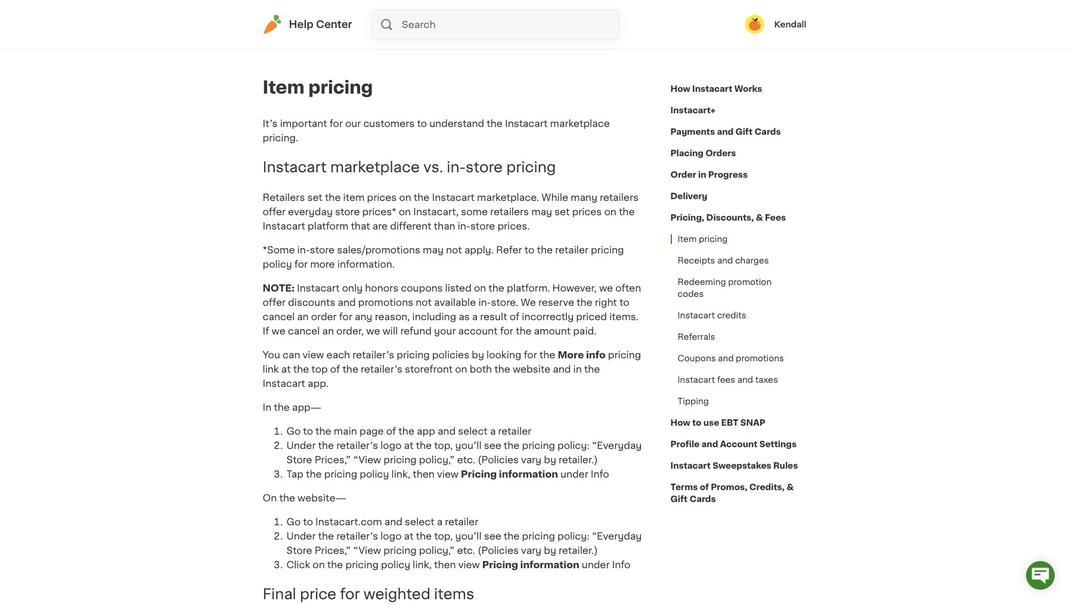 Task type: vqa. For each thing, say whether or not it's contained in the screenshot.
32 inside the FAGE Yogurt, Greek, Nonfat, Strained 32 oz
no



Task type: locate. For each thing, give the bounding box(es) containing it.
1 vertical spatial top,
[[434, 531, 453, 541]]

0 vertical spatial marketplace
[[550, 119, 610, 128]]

1 horizontal spatial select
[[458, 426, 488, 436]]

gift up orders
[[736, 128, 753, 136]]

1 offer from the top
[[263, 207, 286, 216]]

and inside go to the main page of the app and select a retailer under the retailer's logo at the top, you'll see the pricing policy: "everyday store prices," "view pricing policy," etc. (policies vary by retailer.) tap the pricing policy link, then view pricing information under info
[[438, 426, 456, 436]]

1 vertical spatial store
[[287, 546, 312, 555]]

2 go from the top
[[287, 517, 301, 526]]

at inside go to instacart.com and select a retailer under the retailer's logo at the top, you'll see the pricing policy: "everyday store prices," "view pricing policy," etc. (policies vary by retailer.) click on the pricing policy link, then view pricing information under info
[[404, 531, 414, 541]]

1 vertical spatial in
[[573, 364, 582, 374]]

1 vertical spatial "everyday
[[592, 531, 642, 541]]

cards down works
[[755, 128, 781, 136]]

policy down the *some
[[263, 259, 292, 269]]

under inside go to instacart.com and select a retailer under the retailer's logo at the top, you'll see the pricing policy: "everyday store prices," "view pricing policy," etc. (policies vary by retailer.) click on the pricing policy link, then view pricing information under info
[[287, 531, 316, 541]]

and right the fees on the bottom right of page
[[738, 376, 753, 384]]

retailer inside go to the main page of the app and select a retailer under the retailer's logo at the top, you'll see the pricing policy: "everyday store prices," "view pricing policy," etc. (policies vary by retailer.) tap the pricing policy link, then view pricing information under info
[[498, 426, 532, 436]]

0 horizontal spatial item pricing
[[263, 79, 373, 96]]

at
[[281, 364, 291, 374], [404, 441, 414, 450], [404, 531, 414, 541]]

delivery link
[[671, 185, 708, 207]]

to down on the website—
[[303, 517, 313, 526]]

1 horizontal spatial item pricing
[[678, 235, 728, 243]]

cancel
[[263, 312, 295, 321], [288, 326, 320, 336]]

2 etc. from the top
[[457, 546, 475, 555]]

to inside "link"
[[692, 419, 702, 427]]

of inside terms of promos, credits, & gift cards
[[700, 483, 709, 491]]

select inside go to instacart.com and select a retailer under the retailer's logo at the top, you'll see the pricing policy: "everyday store prices," "view pricing policy," etc. (policies vary by retailer.) click on the pricing policy link, then view pricing information under info
[[405, 517, 435, 526]]

gift down terms
[[671, 495, 688, 503]]

1 vertical spatial under
[[582, 560, 610, 569]]

go to the main page of the app and select a retailer under the retailer's logo at the top, you'll see the pricing policy: "everyday store prices," "view pricing policy," etc. (policies vary by retailer.) tap the pricing policy link, then view pricing information under info
[[287, 426, 642, 479]]

0 vertical spatial "view
[[353, 455, 381, 464]]

a inside instacart only honors coupons listed on the platform. however, we often offer discounts and promotions not available in-store. we reserve the right to cancel an order for any reason, including as a result of incorrectly priced items. if we cancel an order, we will refund your account for the amount paid.
[[472, 312, 478, 321]]

instacart sweepstakes rules link
[[671, 455, 798, 477]]

2 "view from the top
[[353, 546, 381, 555]]

1 vertical spatial "view
[[353, 546, 381, 555]]

2 policy," from the top
[[419, 546, 455, 555]]

instacart fees and taxes link
[[671, 369, 785, 391]]

available
[[434, 297, 476, 307]]

under
[[561, 469, 588, 479], [582, 560, 610, 569]]

retailer.) inside go to the main page of the app and select a retailer under the retailer's logo at the top, you'll see the pricing policy: "everyday store prices," "view pricing policy," etc. (policies vary by retailer.) tap the pricing policy link, then view pricing information under info
[[559, 455, 598, 464]]

instacart inside pricing link at the top of the retailer's storefront on both the website and in the instacart app.
[[263, 379, 305, 388]]

0 vertical spatial under
[[287, 441, 316, 450]]

1 vertical spatial retailer.)
[[559, 546, 598, 555]]

1 vertical spatial policy,"
[[419, 546, 455, 555]]

prices up 'prices*'
[[367, 193, 397, 202]]

2 vertical spatial by
[[544, 546, 556, 555]]

to right the customers
[[417, 119, 427, 128]]

to up the items.
[[620, 297, 630, 307]]

1 vertical spatial under
[[287, 531, 316, 541]]

1 vertical spatial see
[[484, 531, 501, 541]]

logo
[[381, 441, 402, 450], [381, 531, 402, 541]]

pricing
[[309, 79, 373, 96], [506, 160, 556, 174], [699, 235, 728, 243], [591, 245, 624, 255], [397, 350, 430, 360], [608, 350, 641, 360], [522, 441, 555, 450], [384, 455, 417, 464], [324, 469, 357, 479], [522, 531, 555, 541], [384, 546, 417, 555], [346, 560, 379, 569]]

vary inside go to instacart.com and select a retailer under the retailer's logo at the top, you'll see the pricing policy: "everyday store prices," "view pricing policy," etc. (policies vary by retailer.) click on the pricing policy link, then view pricing information under info
[[521, 546, 542, 555]]

and up the fees on the bottom right of page
[[718, 354, 734, 363]]

coupons
[[678, 354, 716, 363]]

cards
[[755, 128, 781, 136], [690, 495, 716, 503]]

gift
[[736, 128, 753, 136], [671, 495, 688, 503]]

"view down page
[[353, 455, 381, 464]]

pricing inside *some in-store sales/promotions may not apply. refer to the retailer pricing policy for more information.
[[591, 245, 624, 255]]

logo down page
[[381, 441, 402, 450]]

instacart credits link
[[671, 305, 754, 326]]

0 vertical spatial info
[[591, 469, 609, 479]]

payments and gift cards link
[[671, 121, 781, 143]]

promotions
[[358, 297, 413, 307], [736, 354, 784, 363]]

may down the than
[[423, 245, 444, 255]]

we left will
[[366, 326, 380, 336]]

offer down retailers
[[263, 207, 286, 216]]

prices," down instacart.com
[[315, 546, 351, 555]]

2 vertical spatial a
[[437, 517, 443, 526]]

2 see from the top
[[484, 531, 501, 541]]

set up everyday
[[307, 193, 323, 202]]

of inside pricing link at the top of the retailer's storefront on both the website and in the instacart app.
[[330, 364, 340, 374]]

top, up items
[[434, 531, 453, 541]]

by inside go to the main page of the app and select a retailer under the retailer's logo at the top, you'll see the pricing policy: "everyday store prices," "view pricing policy," etc. (policies vary by retailer.) tap the pricing policy link, then view pricing information under info
[[544, 455, 556, 464]]

right
[[595, 297, 617, 307]]

1 under from the top
[[287, 441, 316, 450]]

2 how from the top
[[671, 419, 690, 427]]

logo down instacart.com
[[381, 531, 402, 541]]

not
[[446, 245, 462, 255], [416, 297, 432, 307]]

and down more
[[553, 364, 571, 374]]

by
[[472, 350, 484, 360], [544, 455, 556, 464], [544, 546, 556, 555]]

under up tap
[[287, 441, 316, 450]]

store up more
[[310, 245, 335, 255]]

0 horizontal spatial prices
[[367, 193, 397, 202]]

2 "everyday from the top
[[592, 531, 642, 541]]

for inside *some in-store sales/promotions may not apply. refer to the retailer pricing policy for more information.
[[295, 259, 308, 269]]

credits
[[717, 311, 746, 320]]

instacart+
[[671, 106, 716, 115]]

prices down many
[[572, 207, 602, 216]]

how inside "link"
[[671, 419, 690, 427]]

1 vertical spatial link,
[[413, 560, 432, 569]]

2 vertical spatial at
[[404, 531, 414, 541]]

1 vertical spatial &
[[787, 483, 794, 491]]

go inside go to the main page of the app and select a retailer under the retailer's logo at the top, you'll see the pricing policy: "everyday store prices," "view pricing policy," etc. (policies vary by retailer.) tap the pricing policy link, then view pricing information under info
[[287, 426, 301, 436]]

you'll
[[455, 441, 482, 450], [455, 531, 482, 541]]

1 vertical spatial an
[[322, 326, 334, 336]]

then
[[413, 469, 435, 479], [434, 560, 456, 569]]

1 (policies from the top
[[478, 455, 519, 464]]

in right order
[[698, 171, 706, 179]]

user avatar image
[[746, 15, 765, 34]]

in down more
[[573, 364, 582, 374]]

an down 'discounts'
[[297, 312, 309, 321]]

1 vertical spatial offer
[[263, 297, 286, 307]]

retailers down marketplace. at the top of the page
[[490, 207, 529, 216]]

"view inside go to instacart.com and select a retailer under the retailer's logo at the top, you'll see the pricing policy: "everyday store prices," "view pricing policy," etc. (policies vary by retailer.) click on the pricing policy link, then view pricing information under info
[[353, 546, 381, 555]]

and inside payments and gift cards link
[[717, 128, 734, 136]]

on inside go to instacart.com and select a retailer under the retailer's logo at the top, you'll see the pricing policy: "everyday store prices," "view pricing policy," etc. (policies vary by retailer.) click on the pricing policy link, then view pricing information under info
[[313, 560, 325, 569]]

policy: inside go to the main page of the app and select a retailer under the retailer's logo at the top, you'll see the pricing policy: "everyday store prices," "view pricing policy," etc. (policies vary by retailer.) tap the pricing policy link, then view pricing information under info
[[558, 441, 590, 450]]

1 store from the top
[[287, 455, 312, 464]]

not down coupons on the left top of the page
[[416, 297, 432, 307]]

policy up weighted
[[381, 560, 410, 569]]

under up click
[[287, 531, 316, 541]]

retailers
[[600, 193, 639, 202], [490, 207, 529, 216]]

then down app
[[413, 469, 435, 479]]

2 (policies from the top
[[478, 546, 519, 555]]

how
[[671, 85, 690, 93], [671, 419, 690, 427]]

how up instacart+ link
[[671, 85, 690, 93]]

pricing inside pricing link at the top of the retailer's storefront on both the website and in the instacart app.
[[608, 350, 641, 360]]

prices*
[[362, 207, 396, 216]]

retailer.) inside go to instacart.com and select a retailer under the retailer's logo at the top, you'll see the pricing policy: "everyday store prices," "view pricing policy," etc. (policies vary by retailer.) click on the pricing policy link, then view pricing information under info
[[559, 546, 598, 555]]

1 go from the top
[[287, 426, 301, 436]]

1 horizontal spatial link,
[[413, 560, 432, 569]]

vary
[[521, 455, 542, 464], [521, 546, 542, 555]]

policy," inside go to instacart.com and select a retailer under the retailer's logo at the top, you'll see the pricing policy: "everyday store prices," "view pricing policy," etc. (policies vary by retailer.) click on the pricing policy link, then view pricing information under info
[[419, 546, 455, 555]]

it's important for our customers to understand the instacart marketplace pricing.
[[263, 119, 610, 143]]

prices
[[367, 193, 397, 202], [572, 207, 602, 216]]

0 vertical spatial "everyday
[[592, 441, 642, 450]]

in- right the *some
[[297, 245, 310, 255]]

information.
[[337, 259, 395, 269]]

settings
[[760, 440, 797, 448]]

to right refer
[[525, 245, 535, 255]]

looking
[[487, 350, 521, 360]]

in- down some
[[458, 221, 471, 231]]

"everyday inside go to instacart.com and select a retailer under the retailer's logo at the top, you'll see the pricing policy: "everyday store prices," "view pricing policy," etc. (policies vary by retailer.) click on the pricing policy link, then view pricing information under info
[[592, 531, 642, 541]]

0 vertical spatial information
[[499, 469, 558, 479]]

1 vertical spatial etc.
[[457, 546, 475, 555]]

1 vertical spatial item pricing
[[678, 235, 728, 243]]

and inside profile and account settings link
[[702, 440, 718, 448]]

0 vertical spatial gift
[[736, 128, 753, 136]]

in- inside retailers set the item prices on the instacart marketplace. while many retailers offer everyday store prices* on instacart, some retailers may set prices on the instacart platform that are different than in-store prices.
[[458, 221, 471, 231]]

& left the fees
[[756, 214, 763, 222]]

some
[[461, 207, 488, 216]]

apply.
[[465, 245, 494, 255]]

a inside go to instacart.com and select a retailer under the retailer's logo at the top, you'll see the pricing policy: "everyday store prices," "view pricing policy," etc. (policies vary by retailer.) click on the pricing policy link, then view pricing information under info
[[437, 517, 443, 526]]

retailer's inside pricing link at the top of the retailer's storefront on both the website and in the instacart app.
[[361, 364, 403, 374]]

etc. inside go to instacart.com and select a retailer under the retailer's logo at the top, you'll see the pricing policy: "everyday store prices," "view pricing policy," etc. (policies vary by retailer.) click on the pricing policy link, then view pricing information under info
[[457, 546, 475, 555]]

link
[[263, 364, 279, 374]]

and up orders
[[717, 128, 734, 136]]

retailers set the item prices on the instacart marketplace. while many retailers offer everyday store prices* on instacart, some retailers may set prices on the instacart platform that are different than in-store prices.
[[263, 193, 639, 231]]

1 vertical spatial view
[[437, 469, 459, 479]]

not left the apply.
[[446, 245, 462, 255]]

go for go to the main page of the app and select a retailer under the retailer's logo at the top, you'll see the pricing policy: "everyday store prices," "view pricing policy," etc. (policies vary by retailer.) tap the pricing policy link, then view pricing information under info
[[287, 426, 301, 436]]

under inside go to instacart.com and select a retailer under the retailer's logo at the top, you'll see the pricing policy: "everyday store prices," "view pricing policy," etc. (policies vary by retailer.) click on the pricing policy link, then view pricing information under info
[[582, 560, 610, 569]]

go down on the website—
[[287, 517, 301, 526]]

0 vertical spatial promotions
[[358, 297, 413, 307]]

2 logo from the top
[[381, 531, 402, 541]]

of down store.
[[510, 312, 520, 321]]

to down app—
[[303, 426, 313, 436]]

view inside go to the main page of the app and select a retailer under the retailer's logo at the top, you'll see the pricing policy: "everyday store prices," "view pricing policy," etc. (policies vary by retailer.) tap the pricing policy link, then view pricing information under info
[[437, 469, 459, 479]]

prices," inside go to instacart.com and select a retailer under the retailer's logo at the top, you'll see the pricing policy: "everyday store prices," "view pricing policy," etc. (policies vary by retailer.) click on the pricing policy link, then view pricing information under info
[[315, 546, 351, 555]]

1 vertical spatial then
[[434, 560, 456, 569]]

1 vertical spatial pricing
[[482, 560, 518, 569]]

0 vertical spatial cancel
[[263, 312, 295, 321]]

in- up 'result'
[[479, 297, 491, 307]]

vary inside go to the main page of the app and select a retailer under the retailer's logo at the top, you'll see the pricing policy: "everyday store prices," "view pricing policy," etc. (policies vary by retailer.) tap the pricing policy link, then view pricing information under info
[[521, 455, 542, 464]]

promotions up the taxes
[[736, 354, 784, 363]]

1 how from the top
[[671, 85, 690, 93]]

retailers right many
[[600, 193, 639, 202]]

under inside go to the main page of the app and select a retailer under the retailer's logo at the top, you'll see the pricing policy: "everyday store prices," "view pricing policy," etc. (policies vary by retailer.) tap the pricing policy link, then view pricing information under info
[[561, 469, 588, 479]]

0 vertical spatial link,
[[392, 469, 410, 479]]

0 vertical spatial cards
[[755, 128, 781, 136]]

1 vertical spatial select
[[405, 517, 435, 526]]

and inside coupons and promotions link
[[718, 354, 734, 363]]

1 vertical spatial at
[[404, 441, 414, 450]]

0 horizontal spatial marketplace
[[330, 160, 420, 174]]

and down the only
[[338, 297, 356, 307]]

info
[[591, 469, 609, 479], [612, 560, 631, 569]]

set down the while
[[555, 207, 570, 216]]

how for how instacart works
[[671, 85, 690, 93]]

platform.
[[507, 283, 550, 293]]

1 horizontal spatial info
[[612, 560, 631, 569]]

1 vertical spatial promotions
[[736, 354, 784, 363]]

and left charges
[[717, 256, 733, 265]]

retailer inside go to instacart.com and select a retailer under the retailer's logo at the top, you'll see the pricing policy: "everyday store prices," "view pricing policy," etc. (policies vary by retailer.) click on the pricing policy link, then view pricing information under info
[[445, 517, 478, 526]]

to inside go to the main page of the app and select a retailer under the retailer's logo at the top, you'll see the pricing policy: "everyday store prices," "view pricing policy," etc. (policies vary by retailer.) tap the pricing policy link, then view pricing information under info
[[303, 426, 313, 436]]

1 retailer.) from the top
[[559, 455, 598, 464]]

0 horizontal spatial link,
[[392, 469, 410, 479]]

and right app
[[438, 426, 456, 436]]

for left our
[[330, 119, 343, 128]]

of right page
[[386, 426, 396, 436]]

2 offer from the top
[[263, 297, 286, 307]]

info inside go to instacart.com and select a retailer under the retailer's logo at the top, you'll see the pricing policy: "everyday store prices," "view pricing policy," etc. (policies vary by retailer.) click on the pricing policy link, then view pricing information under info
[[612, 560, 631, 569]]

both
[[470, 364, 492, 374]]

you can view each retailer's pricing policies by looking for the more info
[[263, 350, 606, 360]]

item up it's
[[263, 79, 304, 96]]

etc.
[[457, 455, 475, 464], [457, 546, 475, 555]]

1 vary from the top
[[521, 455, 542, 464]]

can
[[283, 350, 300, 360]]

for left more
[[295, 259, 308, 269]]

to inside *some in-store sales/promotions may not apply. refer to the retailer pricing policy for more information.
[[525, 245, 535, 255]]

1 prices," from the top
[[315, 455, 351, 464]]

items
[[434, 587, 474, 601]]

and down use
[[702, 440, 718, 448]]

1 you'll from the top
[[455, 441, 482, 450]]

and inside go to instacart.com and select a retailer under the retailer's logo at the top, you'll see the pricing policy: "everyday store prices," "view pricing policy," etc. (policies vary by retailer.) click on the pricing policy link, then view pricing information under info
[[384, 517, 402, 526]]

0 horizontal spatial set
[[307, 193, 323, 202]]

0 horizontal spatial &
[[756, 214, 763, 222]]

1 policy: from the top
[[558, 441, 590, 450]]

prices," down main
[[315, 455, 351, 464]]

store up tap
[[287, 455, 312, 464]]

promotions down honors
[[358, 297, 413, 307]]

1 vertical spatial you'll
[[455, 531, 482, 541]]

you'll inside go to instacart.com and select a retailer under the retailer's logo at the top, you'll see the pricing policy: "everyday store prices," "view pricing policy," etc. (policies vary by retailer.) click on the pricing policy link, then view pricing information under info
[[455, 531, 482, 541]]

receipts and charges
[[678, 256, 769, 265]]

2 vary from the top
[[521, 546, 542, 555]]

2 store from the top
[[287, 546, 312, 555]]

0 horizontal spatial may
[[423, 245, 444, 255]]

1 horizontal spatial a
[[472, 312, 478, 321]]

to inside it's important for our customers to understand the instacart marketplace pricing.
[[417, 119, 427, 128]]

store down some
[[470, 221, 495, 231]]

prices," inside go to the main page of the app and select a retailer under the retailer's logo at the top, you'll see the pricing policy: "everyday store prices," "view pricing policy," etc. (policies vary by retailer.) tap the pricing policy link, then view pricing information under info
[[315, 455, 351, 464]]

and inside instacart only honors coupons listed on the platform. however, we often offer discounts and promotions not available in-store. we reserve the right to cancel an order for any reason, including as a result of incorrectly priced items. if we cancel an order, we will refund your account for the amount paid.
[[338, 297, 356, 307]]

0 vertical spatial prices
[[367, 193, 397, 202]]

an
[[297, 312, 309, 321], [322, 326, 334, 336]]

go inside go to instacart.com and select a retailer under the retailer's logo at the top, you'll see the pricing policy: "everyday store prices," "view pricing policy," etc. (policies vary by retailer.) click on the pricing policy link, then view pricing information under info
[[287, 517, 301, 526]]

0 vertical spatial in
[[698, 171, 706, 179]]

0 vertical spatial see
[[484, 441, 501, 450]]

0 horizontal spatial info
[[591, 469, 609, 479]]

at inside go to the main page of the app and select a retailer under the retailer's logo at the top, you'll see the pricing policy: "everyday store prices," "view pricing policy," etc. (policies vary by retailer.) tap the pricing policy link, then view pricing information under info
[[404, 441, 414, 450]]

on inside pricing link at the top of the retailer's storefront on both the website and in the instacart app.
[[455, 364, 467, 374]]

2 retailer.) from the top
[[559, 546, 598, 555]]

pricing inside go to the main page of the app and select a retailer under the retailer's logo at the top, you'll see the pricing policy: "everyday store prices," "view pricing policy," etc. (policies vary by retailer.) tap the pricing policy link, then view pricing information under info
[[461, 469, 497, 479]]

placing orders
[[671, 149, 736, 157]]

& down rules
[[787, 483, 794, 491]]

1 see from the top
[[484, 441, 501, 450]]

pricing, discounts, & fees
[[671, 214, 786, 222]]

0 vertical spatial retailers
[[600, 193, 639, 202]]

in- inside instacart only honors coupons listed on the platform. however, we often offer discounts and promotions not available in-store. we reserve the right to cancel an order for any reason, including as a result of incorrectly priced items. if we cancel an order, we will refund your account for the amount paid.
[[479, 297, 491, 307]]

placing
[[671, 149, 704, 157]]

0 vertical spatial at
[[281, 364, 291, 374]]

1 "everyday from the top
[[592, 441, 642, 450]]

refund
[[400, 326, 432, 336]]

we
[[599, 283, 613, 293], [272, 326, 286, 336], [366, 326, 380, 336]]

0 horizontal spatial select
[[405, 517, 435, 526]]

of down each
[[330, 364, 340, 374]]

of right terms
[[700, 483, 709, 491]]

Search search field
[[401, 10, 619, 39]]

that
[[351, 221, 370, 231]]

1 horizontal spatial promotions
[[736, 354, 784, 363]]

cards down terms
[[690, 495, 716, 503]]

0 vertical spatial an
[[297, 312, 309, 321]]

offer inside retailers set the item prices on the instacart marketplace. while many retailers offer everyday store prices* on instacart, some retailers may set prices on the instacart platform that are different than in-store prices.
[[263, 207, 286, 216]]

1 policy," from the top
[[419, 455, 455, 464]]

0 vertical spatial how
[[671, 85, 690, 93]]

on inside instacart only honors coupons listed on the platform. however, we often offer discounts and promotions not available in-store. we reserve the right to cancel an order for any reason, including as a result of incorrectly priced items. if we cancel an order, we will refund your account for the amount paid.
[[474, 283, 486, 293]]

often
[[616, 283, 641, 293]]

0 vertical spatial then
[[413, 469, 435, 479]]

0 vertical spatial vary
[[521, 455, 542, 464]]

may down the while
[[531, 207, 552, 216]]

go down in the app—
[[287, 426, 301, 436]]

2 you'll from the top
[[455, 531, 482, 541]]

information
[[499, 469, 558, 479], [520, 560, 579, 569]]

1 vertical spatial how
[[671, 419, 690, 427]]

for up website
[[524, 350, 537, 360]]

policy inside go to the main page of the app and select a retailer under the retailer's logo at the top, you'll see the pricing policy: "everyday store prices," "view pricing policy," etc. (policies vary by retailer.) tap the pricing policy link, then view pricing information under info
[[360, 469, 389, 479]]

everyday
[[288, 207, 333, 216]]

pricing, discounts, & fees link
[[671, 207, 786, 228]]

0 vertical spatial policy,"
[[419, 455, 455, 464]]

you
[[263, 350, 280, 360]]

0 vertical spatial policy
[[263, 259, 292, 269]]

in
[[263, 402, 271, 412]]

1 vertical spatial cards
[[690, 495, 716, 503]]

0 vertical spatial go
[[287, 426, 301, 436]]

cancel up if
[[263, 312, 295, 321]]

price
[[300, 587, 336, 601]]

0 vertical spatial etc.
[[457, 455, 475, 464]]

top, down app
[[434, 441, 453, 450]]

select
[[458, 426, 488, 436], [405, 517, 435, 526]]

item pricing up important at the top of page
[[263, 79, 373, 96]]

0 vertical spatial you'll
[[455, 441, 482, 450]]

how up profile
[[671, 419, 690, 427]]

1 horizontal spatial set
[[555, 207, 570, 216]]

0 vertical spatial store
[[287, 455, 312, 464]]

not inside instacart only honors coupons listed on the platform. however, we often offer discounts and promotions not available in-store. we reserve the right to cancel an order for any reason, including as a result of incorrectly priced items. if we cancel an order, we will refund your account for the amount paid.
[[416, 297, 432, 307]]

0 horizontal spatial item
[[263, 79, 304, 96]]

retailer.)
[[559, 455, 598, 464], [559, 546, 598, 555]]

1 vertical spatial logo
[[381, 531, 402, 541]]

0 horizontal spatial an
[[297, 312, 309, 321]]

store up marketplace. at the top of the page
[[466, 160, 503, 174]]

1 vertical spatial not
[[416, 297, 432, 307]]

0 vertical spatial policy:
[[558, 441, 590, 450]]

for right price
[[340, 587, 360, 601]]

policy,"
[[419, 455, 455, 464], [419, 546, 455, 555]]

and right instacart.com
[[384, 517, 402, 526]]

incorrectly
[[522, 312, 574, 321]]

1 etc. from the top
[[457, 455, 475, 464]]

0 horizontal spatial retailers
[[490, 207, 529, 216]]

1 top, from the top
[[434, 441, 453, 450]]

0 horizontal spatial promotions
[[358, 297, 413, 307]]

we up right
[[599, 283, 613, 293]]

order
[[671, 171, 696, 179]]

offer
[[263, 207, 286, 216], [263, 297, 286, 307]]

orders
[[706, 149, 736, 157]]

account
[[720, 440, 758, 448]]

store up click
[[287, 546, 312, 555]]

policies
[[432, 350, 469, 360]]

sweepstakes
[[713, 462, 772, 470]]

cancel down order
[[288, 326, 320, 336]]

terms
[[671, 483, 698, 491]]

1 vertical spatial (policies
[[478, 546, 519, 555]]

policy," down app
[[419, 455, 455, 464]]

then up items
[[434, 560, 456, 569]]

more
[[558, 350, 584, 360]]

tap
[[287, 469, 304, 479]]

0 horizontal spatial not
[[416, 297, 432, 307]]

2 prices," from the top
[[315, 546, 351, 555]]

1 horizontal spatial not
[[446, 245, 462, 255]]

an down order
[[322, 326, 334, 336]]

snap
[[741, 419, 766, 427]]

policy," up items
[[419, 546, 455, 555]]

charges
[[735, 256, 769, 265]]

1 vertical spatial prices,"
[[315, 546, 351, 555]]

instacart image
[[263, 15, 282, 34]]

you'll inside go to the main page of the app and select a retailer under the retailer's logo at the top, you'll see the pricing policy: "everyday store prices," "view pricing policy," etc. (policies vary by retailer.) tap the pricing policy link, then view pricing information under info
[[455, 441, 482, 450]]

store inside go to instacart.com and select a retailer under the retailer's logo at the top, you'll see the pricing policy: "everyday store prices," "view pricing policy," etc. (policies vary by retailer.) click on the pricing policy link, then view pricing information under info
[[287, 546, 312, 555]]

in-
[[447, 160, 466, 174], [458, 221, 471, 231], [297, 245, 310, 255], [479, 297, 491, 307]]

1 "view from the top
[[353, 455, 381, 464]]

1 vertical spatial cancel
[[288, 326, 320, 336]]

0 vertical spatial under
[[561, 469, 588, 479]]

0 vertical spatial prices,"
[[315, 455, 351, 464]]

a inside go to the main page of the app and select a retailer under the retailer's logo at the top, you'll see the pricing policy: "everyday store prices," "view pricing policy," etc. (policies vary by retailer.) tap the pricing policy link, then view pricing information under info
[[490, 426, 496, 436]]

2 under from the top
[[287, 531, 316, 541]]

and
[[717, 128, 734, 136], [717, 256, 733, 265], [338, 297, 356, 307], [718, 354, 734, 363], [553, 364, 571, 374], [738, 376, 753, 384], [438, 426, 456, 436], [702, 440, 718, 448], [384, 517, 402, 526]]

1 vertical spatial set
[[555, 207, 570, 216]]

logo inside go to the main page of the app and select a retailer under the retailer's logo at the top, you'll see the pricing policy: "everyday store prices," "view pricing policy," etc. (policies vary by retailer.) tap the pricing policy link, then view pricing information under info
[[381, 441, 402, 450]]

item pricing up the receipts
[[678, 235, 728, 243]]

2 horizontal spatial retailer
[[555, 245, 589, 255]]

payments and gift cards
[[671, 128, 781, 136]]

1 horizontal spatial retailer
[[498, 426, 532, 436]]

final
[[263, 587, 296, 601]]

item down pricing, at the right
[[678, 235, 697, 243]]

paid.
[[573, 326, 597, 336]]

we right if
[[272, 326, 286, 336]]

"view down instacart.com
[[353, 546, 381, 555]]

store inside *some in-store sales/promotions may not apply. refer to the retailer pricing policy for more information.
[[310, 245, 335, 255]]

1 vertical spatial item
[[678, 235, 697, 243]]

1 horizontal spatial retailers
[[600, 193, 639, 202]]

0 vertical spatial item
[[263, 79, 304, 96]]

2 vertical spatial retailer
[[445, 517, 478, 526]]

to left use
[[692, 419, 702, 427]]

2 top, from the top
[[434, 531, 453, 541]]

2 policy: from the top
[[558, 531, 590, 541]]

1 logo from the top
[[381, 441, 402, 450]]

offer down 'note:'
[[263, 297, 286, 307]]

policy down page
[[360, 469, 389, 479]]

1 vertical spatial gift
[[671, 495, 688, 503]]

0 horizontal spatial in
[[573, 364, 582, 374]]



Task type: describe. For each thing, give the bounding box(es) containing it.
link, inside go to instacart.com and select a retailer under the retailer's logo at the top, you'll see the pricing policy: "everyday store prices," "view pricing policy," etc. (policies vary by retailer.) click on the pricing policy link, then view pricing information under info
[[413, 560, 432, 569]]

top
[[312, 364, 328, 374]]

promos,
[[711, 483, 748, 491]]

kendall link
[[746, 15, 807, 34]]

fees
[[765, 214, 786, 222]]

not inside *some in-store sales/promotions may not apply. refer to the retailer pricing policy for more information.
[[446, 245, 462, 255]]

& inside terms of promos, credits, & gift cards
[[787, 483, 794, 491]]

different
[[390, 221, 432, 231]]

coupons
[[401, 283, 443, 293]]

click
[[287, 560, 310, 569]]

page
[[360, 426, 384, 436]]

instacart fees and taxes
[[678, 376, 778, 384]]

and inside pricing link at the top of the retailer's storefront on both the website and in the instacart app.
[[553, 364, 571, 374]]

more
[[310, 259, 335, 269]]

for up order,
[[339, 312, 352, 321]]

codes
[[678, 290, 704, 298]]

offer inside instacart only honors coupons listed on the platform. however, we often offer discounts and promotions not available in-store. we reserve the right to cancel an order for any reason, including as a result of incorrectly priced items. if we cancel an order, we will refund your account for the amount paid.
[[263, 297, 286, 307]]

reserve
[[538, 297, 574, 307]]

if
[[263, 326, 269, 336]]

tipping link
[[671, 391, 716, 412]]

any
[[355, 312, 372, 321]]

retailer inside *some in-store sales/promotions may not apply. refer to the retailer pricing policy for more information.
[[555, 245, 589, 255]]

go to instacart.com and select a retailer under the retailer's logo at the top, you'll see the pricing policy: "everyday store prices," "view pricing policy," etc. (policies vary by retailer.) click on the pricing policy link, then view pricing information under info
[[287, 517, 642, 569]]

policy," inside go to the main page of the app and select a retailer under the retailer's logo at the top, you'll see the pricing policy: "everyday store prices," "view pricing policy," etc. (policies vary by retailer.) tap the pricing policy link, then view pricing information under info
[[419, 455, 455, 464]]

receipts
[[678, 256, 715, 265]]

fees
[[717, 376, 735, 384]]

only
[[342, 283, 363, 293]]

and inside receipts and charges link
[[717, 256, 733, 265]]

many
[[571, 193, 598, 202]]

0 vertical spatial by
[[472, 350, 484, 360]]

1 vertical spatial marketplace
[[330, 160, 420, 174]]

your
[[434, 326, 456, 336]]

for down 'result'
[[500, 326, 513, 336]]

store.
[[491, 297, 518, 307]]

item
[[343, 193, 365, 202]]

discounts,
[[706, 214, 754, 222]]

see inside go to instacart.com and select a retailer under the retailer's logo at the top, you'll see the pricing policy: "everyday store prices," "view pricing policy," etc. (policies vary by retailer.) click on the pricing policy link, then view pricing information under info
[[484, 531, 501, 541]]

how instacart works
[[671, 85, 762, 93]]

1 horizontal spatial we
[[366, 326, 380, 336]]

referrals link
[[671, 326, 722, 348]]

in inside pricing link at the top of the retailer's storefront on both the website and in the instacart app.
[[573, 364, 582, 374]]

link, inside go to the main page of the app and select a retailer under the retailer's logo at the top, you'll see the pricing policy: "everyday store prices," "view pricing policy," etc. (policies vary by retailer.) tap the pricing policy link, then view pricing information under info
[[392, 469, 410, 479]]

cards inside payments and gift cards link
[[755, 128, 781, 136]]

then inside go to the main page of the app and select a retailer under the retailer's logo at the top, you'll see the pricing policy: "everyday store prices," "view pricing policy," etc. (policies vary by retailer.) tap the pricing policy link, then view pricing information under info
[[413, 469, 435, 479]]

rules
[[773, 462, 798, 470]]

store inside go to the main page of the app and select a retailer under the retailer's logo at the top, you'll see the pricing policy: "everyday store prices," "view pricing policy," etc. (policies vary by retailer.) tap the pricing policy link, then view pricing information under info
[[287, 455, 312, 464]]

info inside go to the main page of the app and select a retailer under the retailer's logo at the top, you'll see the pricing policy: "everyday store prices," "view pricing policy," etc. (policies vary by retailer.) tap the pricing policy link, then view pricing information under info
[[591, 469, 609, 479]]

instacart inside instacart only honors coupons listed on the platform. however, we often offer discounts and promotions not available in-store. we reserve the right to cancel an order for any reason, including as a result of incorrectly priced items. if we cancel an order, we will refund your account for the amount paid.
[[297, 283, 340, 293]]

how for how to use ebt snap
[[671, 419, 690, 427]]

however,
[[553, 283, 597, 293]]

app—
[[292, 402, 322, 412]]

may inside retailers set the item prices on the instacart marketplace. while many retailers offer everyday store prices* on instacart, some retailers may set prices on the instacart platform that are different than in-store prices.
[[531, 207, 552, 216]]

instacart sweepstakes rules
[[671, 462, 798, 470]]

item pricing link
[[671, 228, 735, 250]]

to inside go to instacart.com and select a retailer under the retailer's logo at the top, you'll see the pricing policy: "everyday store prices," "view pricing policy," etc. (policies vary by retailer.) click on the pricing policy link, then view pricing information under info
[[303, 517, 313, 526]]

instacart marketplace vs. in-store pricing
[[263, 160, 556, 174]]

info
[[586, 350, 606, 360]]

*some in-store sales/promotions may not apply. refer to the retailer pricing policy for more information.
[[263, 245, 624, 269]]

promotions inside instacart only honors coupons listed on the platform. however, we often offer discounts and promotions not available in-store. we reserve the right to cancel an order for any reason, including as a result of incorrectly priced items. if we cancel an order, we will refund your account for the amount paid.
[[358, 297, 413, 307]]

0 vertical spatial &
[[756, 214, 763, 222]]

listed
[[445, 283, 472, 293]]

0 horizontal spatial we
[[272, 326, 286, 336]]

marketplace inside it's important for our customers to understand the instacart marketplace pricing.
[[550, 119, 610, 128]]

in- inside *some in-store sales/promotions may not apply. refer to the retailer pricing policy for more information.
[[297, 245, 310, 255]]

instacart only honors coupons listed on the platform. however, we often offer discounts and promotions not available in-store. we reserve the right to cancel an order for any reason, including as a result of incorrectly priced items. if we cancel an order, we will refund your account for the amount paid.
[[263, 283, 641, 336]]

in- right 'vs.'
[[447, 160, 466, 174]]

order in progress link
[[671, 164, 748, 185]]

how to use ebt snap link
[[671, 412, 766, 434]]

0 vertical spatial item pricing
[[263, 79, 373, 96]]

instacart.com
[[316, 517, 382, 526]]

information inside go to the main page of the app and select a retailer under the retailer's logo at the top, you'll see the pricing policy: "everyday store prices," "view pricing policy," etc. (policies vary by retailer.) tap the pricing policy link, then view pricing information under info
[[499, 469, 558, 479]]

etc. inside go to the main page of the app and select a retailer under the retailer's logo at the top, you'll see the pricing policy: "everyday store prices," "view pricing policy," etc. (policies vary by retailer.) tap the pricing policy link, then view pricing information under info
[[457, 455, 475, 464]]

select inside go to the main page of the app and select a retailer under the retailer's logo at the top, you'll see the pricing policy: "everyday store prices," "view pricing policy," etc. (policies vary by retailer.) tap the pricing policy link, then view pricing information under info
[[458, 426, 488, 436]]

in the app—
[[263, 402, 322, 412]]

storefront
[[405, 364, 453, 374]]

then inside go to instacart.com and select a retailer under the retailer's logo at the top, you'll see the pricing policy: "everyday store prices," "view pricing policy," etc. (policies vary by retailer.) click on the pricing policy link, then view pricing information under info
[[434, 560, 456, 569]]

2 horizontal spatial we
[[599, 283, 613, 293]]

understand
[[429, 119, 484, 128]]

prices.
[[498, 221, 530, 231]]

promotions inside coupons and promotions link
[[736, 354, 784, 363]]

top, inside go to the main page of the app and select a retailer under the retailer's logo at the top, you'll see the pricing policy: "everyday store prices," "view pricing policy," etc. (policies vary by retailer.) tap the pricing policy link, then view pricing information under info
[[434, 441, 453, 450]]

redeeming promotion codes link
[[671, 271, 807, 305]]

item inside item pricing link
[[678, 235, 697, 243]]

instacart credits
[[678, 311, 746, 320]]

on
[[263, 493, 277, 503]]

important
[[280, 119, 327, 128]]

the inside *some in-store sales/promotions may not apply. refer to the retailer pricing policy for more information.
[[537, 245, 553, 255]]

at inside pricing link at the top of the retailer's storefront on both the website and in the instacart app.
[[281, 364, 291, 374]]

sales/promotions
[[337, 245, 420, 255]]

view inside go to instacart.com and select a retailer under the retailer's logo at the top, you'll see the pricing policy: "everyday store prices," "view pricing policy," etc. (policies vary by retailer.) click on the pricing policy link, then view pricing information under info
[[458, 560, 480, 569]]

pricing.
[[263, 133, 298, 143]]

order in progress
[[671, 171, 748, 179]]

how to use ebt snap
[[671, 419, 766, 427]]

each
[[327, 350, 350, 360]]

information inside go to instacart.com and select a retailer under the retailer's logo at the top, you'll see the pricing policy: "everyday store prices," "view pricing policy," etc. (policies vary by retailer.) click on the pricing policy link, then view pricing information under info
[[520, 560, 579, 569]]

0 vertical spatial view
[[303, 350, 324, 360]]

delivery
[[671, 192, 708, 200]]

main
[[334, 426, 357, 436]]

store down item
[[335, 207, 360, 216]]

referrals
[[678, 333, 715, 341]]

account
[[458, 326, 498, 336]]

see inside go to the main page of the app and select a retailer under the retailer's logo at the top, you'll see the pricing policy: "everyday store prices," "view pricing policy," etc. (policies vary by retailer.) tap the pricing policy link, then view pricing information under info
[[484, 441, 501, 450]]

profile and account settings link
[[671, 434, 797, 455]]

center
[[316, 20, 352, 29]]

top, inside go to instacart.com and select a retailer under the retailer's logo at the top, you'll see the pricing policy: "everyday store prices," "view pricing policy," etc. (policies vary by retailer.) click on the pricing policy link, then view pricing information under info
[[434, 531, 453, 541]]

it's
[[263, 119, 278, 128]]

pricing inside go to instacart.com and select a retailer under the retailer's logo at the top, you'll see the pricing policy: "everyday store prices," "view pricing policy," etc. (policies vary by retailer.) click on the pricing policy link, then view pricing information under info
[[482, 560, 518, 569]]

final price for weighted items
[[263, 587, 478, 601]]

app.
[[308, 379, 329, 388]]

discounts
[[288, 297, 335, 307]]

marketplace.
[[477, 193, 539, 202]]

weighted
[[364, 587, 431, 601]]

the inside it's important for our customers to understand the instacart marketplace pricing.
[[487, 119, 503, 128]]

1 vertical spatial prices
[[572, 207, 602, 216]]

go for go to instacart.com and select a retailer under the retailer's logo at the top, you'll see the pricing policy: "everyday store prices," "view pricing policy," etc. (policies vary by retailer.) click on the pricing policy link, then view pricing information under info
[[287, 517, 301, 526]]

gift inside terms of promos, credits, & gift cards
[[671, 495, 688, 503]]

help
[[289, 20, 314, 29]]

"everyday inside go to the main page of the app and select a retailer under the retailer's logo at the top, you'll see the pricing policy: "everyday store prices," "view pricing policy," etc. (policies vary by retailer.) tap the pricing policy link, then view pricing information under info
[[592, 441, 642, 450]]

terms of promos, credits, & gift cards
[[671, 483, 794, 503]]

use
[[704, 419, 719, 427]]

of inside instacart only honors coupons listed on the platform. however, we often offer discounts and promotions not available in-store. we reserve the right to cancel an order for any reason, including as a result of incorrectly priced items. if we cancel an order, we will refund your account for the amount paid.
[[510, 312, 520, 321]]

to inside instacart only honors coupons listed on the platform. however, we often offer discounts and promotions not available in-store. we reserve the right to cancel an order for any reason, including as a result of incorrectly priced items. if we cancel an order, we will refund your account for the amount paid.
[[620, 297, 630, 307]]

and inside instacart fees and taxes link
[[738, 376, 753, 384]]

kendall
[[774, 20, 807, 29]]

will
[[383, 326, 398, 336]]

website
[[513, 364, 551, 374]]

instacart inside it's important for our customers to understand the instacart marketplace pricing.
[[505, 119, 548, 128]]

order,
[[336, 326, 364, 336]]

retailer's inside go to the main page of the app and select a retailer under the retailer's logo at the top, you'll see the pricing policy: "everyday store prices," "view pricing policy," etc. (policies vary by retailer.) tap the pricing policy link, then view pricing information under info
[[336, 441, 378, 450]]

retailer's inside go to instacart.com and select a retailer under the retailer's logo at the top, you'll see the pricing policy: "everyday store prices," "view pricing policy," etc. (policies vary by retailer.) click on the pricing policy link, then view pricing information under info
[[336, 531, 378, 541]]

placing orders link
[[671, 143, 736, 164]]

progress
[[708, 171, 748, 179]]

taxes
[[755, 376, 778, 384]]

under inside go to the main page of the app and select a retailer under the retailer's logo at the top, you'll see the pricing policy: "everyday store prices," "view pricing policy," etc. (policies vary by retailer.) tap the pricing policy link, then view pricing information under info
[[287, 441, 316, 450]]

for inside it's important for our customers to understand the instacart marketplace pricing.
[[330, 119, 343, 128]]

credits,
[[749, 483, 785, 491]]

(policies inside go to instacart.com and select a retailer under the retailer's logo at the top, you'll see the pricing policy: "everyday store prices," "view pricing policy," etc. (policies vary by retailer.) click on the pricing policy link, then view pricing information under info
[[478, 546, 519, 555]]

of inside go to the main page of the app and select a retailer under the retailer's logo at the top, you'll see the pricing policy: "everyday store prices," "view pricing policy," etc. (policies vary by retailer.) tap the pricing policy link, then view pricing information under info
[[386, 426, 396, 436]]

policy: inside go to instacart.com and select a retailer under the retailer's logo at the top, you'll see the pricing policy: "everyday store prices," "view pricing policy," etc. (policies vary by retailer.) click on the pricing policy link, then view pricing information under info
[[558, 531, 590, 541]]

works
[[735, 85, 762, 93]]

(policies inside go to the main page of the app and select a retailer under the retailer's logo at the top, you'll see the pricing policy: "everyday store prices," "view pricing policy," etc. (policies vary by retailer.) tap the pricing policy link, then view pricing information under info
[[478, 455, 519, 464]]

1 vertical spatial retailers
[[490, 207, 529, 216]]

how instacart works link
[[671, 78, 762, 100]]

"view inside go to the main page of the app and select a retailer under the retailer's logo at the top, you'll see the pricing policy: "everyday store prices," "view pricing policy," etc. (policies vary by retailer.) tap the pricing policy link, then view pricing information under info
[[353, 455, 381, 464]]

cards inside terms of promos, credits, & gift cards
[[690, 495, 716, 503]]

vs.
[[424, 160, 443, 174]]

by inside go to instacart.com and select a retailer under the retailer's logo at the top, you'll see the pricing policy: "everyday store prices," "view pricing policy," etc. (policies vary by retailer.) click on the pricing policy link, then view pricing information under info
[[544, 546, 556, 555]]

policy inside *some in-store sales/promotions may not apply. refer to the retailer pricing policy for more information.
[[263, 259, 292, 269]]

including
[[412, 312, 456, 321]]



